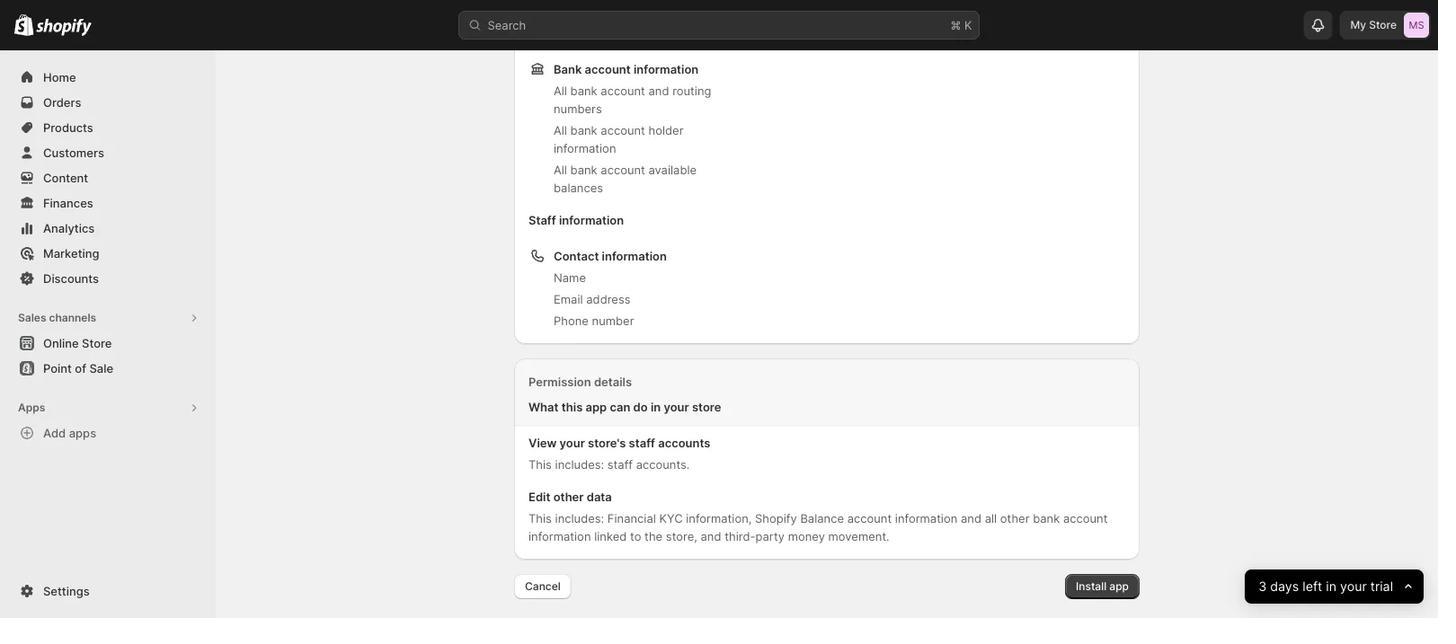 Task type: locate. For each thing, give the bounding box(es) containing it.
1 vertical spatial staff
[[608, 458, 633, 472]]

3 days left in your trial
[[1259, 579, 1393, 595]]

includes: inside view your store's staff accounts this includes: staff accounts.
[[555, 458, 604, 472]]

your left store
[[664, 400, 689, 414]]

0 vertical spatial store
[[1369, 18, 1397, 31]]

channels
[[49, 312, 96, 325]]

add apps button
[[11, 421, 205, 446]]

information down edit
[[529, 530, 591, 543]]

information,
[[686, 512, 752, 525]]

0 horizontal spatial store
[[82, 336, 112, 350]]

staff up accounts.
[[629, 436, 655, 450]]

this down view
[[529, 458, 552, 472]]

staff
[[529, 213, 556, 227]]

balance
[[800, 512, 844, 525]]

content
[[43, 171, 88, 185]]

1 horizontal spatial app
[[1110, 580, 1129, 593]]

2 email from the top
[[554, 292, 583, 306]]

bank
[[571, 84, 598, 98], [571, 123, 598, 137], [571, 163, 598, 177], [1033, 512, 1060, 525]]

orders
[[43, 95, 81, 109]]

1 vertical spatial all
[[554, 123, 567, 137]]

2 vertical spatial and
[[701, 530, 722, 543]]

1 this from the top
[[529, 458, 552, 472]]

1 email from the top
[[554, 4, 583, 18]]

1 vertical spatial your
[[560, 436, 585, 450]]

all down numbers
[[554, 123, 567, 137]]

2 includes: from the top
[[555, 512, 604, 525]]

1 number from the top
[[592, 26, 634, 40]]

accounts
[[658, 436, 711, 450]]

information right contact at top left
[[602, 249, 667, 263]]

(ein)
[[1005, 22, 1033, 36]]

trial
[[1371, 579, 1393, 595]]

online store link
[[11, 331, 205, 356]]

party
[[756, 530, 785, 543]]

1 vertical spatial other
[[1000, 512, 1030, 525]]

all
[[554, 84, 567, 98], [554, 123, 567, 137], [554, 163, 567, 177]]

sale
[[89, 361, 113, 375]]

account up numbers
[[601, 84, 645, 98]]

phone up bank
[[554, 26, 589, 40]]

bank right the all
[[1033, 512, 1060, 525]]

1 vertical spatial and
[[961, 512, 982, 525]]

numbers
[[952, 22, 1002, 36]]

store right my in the top of the page
[[1369, 18, 1397, 31]]

discounts
[[43, 272, 99, 285]]

store,
[[666, 530, 698, 543]]

online store
[[43, 336, 112, 350]]

what this app can do in your store
[[529, 400, 721, 414]]

name
[[554, 271, 586, 285]]

information left the all
[[895, 512, 958, 525]]

0 horizontal spatial and
[[649, 84, 669, 98]]

store's
[[588, 436, 626, 450]]

information inside the contact information name email address phone number
[[602, 249, 667, 263]]

1 vertical spatial number
[[592, 314, 634, 328]]

0 vertical spatial app
[[586, 400, 607, 414]]

my store image
[[1404, 13, 1430, 38]]

identification
[[1006, 4, 1078, 18]]

email down "name"
[[554, 292, 583, 306]]

0 horizontal spatial in
[[651, 400, 661, 414]]

email inside the contact information name email address phone number
[[554, 292, 583, 306]]

2 horizontal spatial your
[[1340, 579, 1367, 595]]

1 includes: from the top
[[555, 458, 604, 472]]

and down information,
[[701, 530, 722, 543]]

1 horizontal spatial store
[[1369, 18, 1397, 31]]

3 days left in your trial button
[[1245, 570, 1424, 604]]

1 horizontal spatial in
[[1326, 579, 1337, 595]]

2 vertical spatial your
[[1340, 579, 1367, 595]]

in right left
[[1326, 579, 1337, 595]]

search
[[488, 18, 526, 32]]

shopify
[[755, 512, 797, 525]]

sales channels button
[[11, 306, 205, 331]]

1 vertical spatial this
[[529, 512, 552, 525]]

phone down "name"
[[554, 314, 589, 328]]

third-
[[725, 530, 756, 543]]

1 vertical spatial email
[[554, 292, 583, 306]]

employer identification numbers (ein)
[[952, 4, 1078, 36]]

account up balances
[[601, 163, 645, 177]]

apps
[[69, 426, 96, 440]]

1 vertical spatial address
[[586, 292, 631, 306]]

1 address from the top
[[586, 4, 631, 18]]

other right edit
[[554, 490, 584, 504]]

store
[[1369, 18, 1397, 31], [82, 336, 112, 350]]

information up routing
[[634, 62, 699, 76]]

2 address from the top
[[586, 292, 631, 306]]

3
[[1259, 579, 1267, 595]]

my store
[[1351, 18, 1397, 31]]

all
[[985, 512, 997, 525]]

app right the install
[[1110, 580, 1129, 593]]

email inside email address phone number
[[554, 4, 583, 18]]

0 vertical spatial staff
[[629, 436, 655, 450]]

this
[[562, 400, 583, 414]]

0 vertical spatial and
[[649, 84, 669, 98]]

address inside email address phone number
[[586, 4, 631, 18]]

can
[[610, 400, 631, 414]]

employer
[[952, 4, 1003, 18]]

includes: down data
[[555, 512, 604, 525]]

all up balances
[[554, 163, 567, 177]]

balances
[[554, 181, 603, 195]]

bank down numbers
[[571, 123, 598, 137]]

add
[[43, 426, 66, 440]]

of
[[75, 361, 86, 375]]

linked
[[594, 530, 627, 543]]

1 vertical spatial in
[[1326, 579, 1337, 595]]

other right the all
[[1000, 512, 1030, 525]]

bank up numbers
[[571, 84, 598, 98]]

this inside edit other data this includes: financial kyc information, shopify balance account information and all other bank account information linked to the store, and third-party money movement.
[[529, 512, 552, 525]]

information
[[634, 62, 699, 76], [554, 141, 616, 155], [559, 213, 624, 227], [602, 249, 667, 263], [895, 512, 958, 525], [529, 530, 591, 543]]

your left trial
[[1340, 579, 1367, 595]]

store inside button
[[82, 336, 112, 350]]

0 vertical spatial number
[[592, 26, 634, 40]]

2 number from the top
[[592, 314, 634, 328]]

in right do
[[651, 400, 661, 414]]

2 horizontal spatial and
[[961, 512, 982, 525]]

0 horizontal spatial your
[[560, 436, 585, 450]]

settings link
[[11, 579, 205, 604]]

⌘
[[951, 18, 961, 32]]

1 vertical spatial phone
[[554, 314, 589, 328]]

add apps
[[43, 426, 96, 440]]

0 vertical spatial this
[[529, 458, 552, 472]]

your right view
[[560, 436, 585, 450]]

email up bank
[[554, 4, 583, 18]]

0 vertical spatial phone
[[554, 26, 589, 40]]

0 vertical spatial includes:
[[555, 458, 604, 472]]

0 vertical spatial other
[[554, 490, 584, 504]]

settings
[[43, 584, 90, 598]]

0 vertical spatial email
[[554, 4, 583, 18]]

online store button
[[0, 331, 216, 356]]

1 vertical spatial store
[[82, 336, 112, 350]]

0 vertical spatial address
[[586, 4, 631, 18]]

staff information
[[529, 213, 624, 227]]

days
[[1270, 579, 1299, 595]]

store up sale
[[82, 336, 112, 350]]

app
[[586, 400, 607, 414], [1110, 580, 1129, 593]]

marketing
[[43, 246, 99, 260]]

2 this from the top
[[529, 512, 552, 525]]

0 vertical spatial all
[[554, 84, 567, 98]]

customers link
[[11, 140, 205, 165]]

number
[[592, 26, 634, 40], [592, 314, 634, 328]]

other
[[554, 490, 584, 504], [1000, 512, 1030, 525]]

do
[[633, 400, 648, 414]]

1 horizontal spatial your
[[664, 400, 689, 414]]

1 vertical spatial includes:
[[555, 512, 604, 525]]

account right bank
[[585, 62, 631, 76]]

2 vertical spatial all
[[554, 163, 567, 177]]

and left routing
[[649, 84, 669, 98]]

account
[[585, 62, 631, 76], [601, 84, 645, 98], [601, 123, 645, 137], [601, 163, 645, 177], [848, 512, 892, 525], [1063, 512, 1108, 525]]

number up details
[[592, 314, 634, 328]]

2 phone from the top
[[554, 314, 589, 328]]

movement.
[[829, 530, 890, 543]]

and left the all
[[961, 512, 982, 525]]

bank
[[554, 62, 582, 76]]

1 vertical spatial app
[[1110, 580, 1129, 593]]

app left can
[[586, 400, 607, 414]]

⌘ k
[[951, 18, 972, 32]]

number inside email address phone number
[[592, 26, 634, 40]]

staff
[[629, 436, 655, 450], [608, 458, 633, 472]]

home
[[43, 70, 76, 84]]

all down bank
[[554, 84, 567, 98]]

and inside bank account information all bank account and routing numbers all bank account holder information all bank account available balances
[[649, 84, 669, 98]]

0 horizontal spatial other
[[554, 490, 584, 504]]

phone
[[554, 26, 589, 40], [554, 314, 589, 328]]

shopify image
[[14, 14, 33, 36], [36, 18, 92, 36]]

staff down "store's"
[[608, 458, 633, 472]]

includes: down "store's"
[[555, 458, 604, 472]]

this down edit
[[529, 512, 552, 525]]

1 phone from the top
[[554, 26, 589, 40]]

discounts link
[[11, 266, 205, 291]]

number up numbers
[[592, 26, 634, 40]]

number inside the contact information name email address phone number
[[592, 314, 634, 328]]

and
[[649, 84, 669, 98], [961, 512, 982, 525], [701, 530, 722, 543]]

point
[[43, 361, 72, 375]]



Task type: describe. For each thing, give the bounding box(es) containing it.
edit
[[529, 490, 551, 504]]

permission
[[529, 375, 591, 389]]

cancel button
[[514, 574, 572, 600]]

permission details
[[529, 375, 632, 389]]

point of sale
[[43, 361, 113, 375]]

2 all from the top
[[554, 123, 567, 137]]

edit other data this includes: financial kyc information, shopify balance account information and all other bank account information linked to the store, and third-party money movement.
[[529, 490, 1108, 543]]

1 horizontal spatial and
[[701, 530, 722, 543]]

left
[[1303, 579, 1323, 595]]

orders link
[[11, 90, 205, 115]]

the
[[645, 530, 663, 543]]

email address phone number
[[554, 4, 634, 40]]

products link
[[11, 115, 205, 140]]

data
[[587, 490, 612, 504]]

accounts.
[[636, 458, 690, 472]]

0 vertical spatial in
[[651, 400, 661, 414]]

kyc
[[659, 512, 683, 525]]

k
[[965, 18, 972, 32]]

information down balances
[[559, 213, 624, 227]]

cancel
[[525, 580, 561, 593]]

bank account information all bank account and routing numbers all bank account holder information all bank account available balances
[[554, 62, 712, 195]]

point of sale button
[[0, 356, 216, 381]]

numbers
[[554, 102, 602, 116]]

sales
[[18, 312, 46, 325]]

financial
[[608, 512, 656, 525]]

bank up balances
[[571, 163, 598, 177]]

view your store's staff accounts this includes: staff accounts.
[[529, 436, 711, 472]]

my
[[1351, 18, 1367, 31]]

store for online store
[[82, 336, 112, 350]]

phone inside the contact information name email address phone number
[[554, 314, 589, 328]]

includes: inside edit other data this includes: financial kyc information, shopify balance account information and all other bank account information linked to the store, and third-party money movement.
[[555, 512, 604, 525]]

view
[[529, 436, 557, 450]]

analytics link
[[11, 216, 205, 241]]

money
[[788, 530, 825, 543]]

phone inside email address phone number
[[554, 26, 589, 40]]

details
[[594, 375, 632, 389]]

0 horizontal spatial app
[[586, 400, 607, 414]]

apps button
[[11, 396, 205, 421]]

this inside view your store's staff accounts this includes: staff accounts.
[[529, 458, 552, 472]]

point of sale link
[[11, 356, 205, 381]]

finances link
[[11, 191, 205, 216]]

contact information name email address phone number
[[554, 249, 667, 328]]

install
[[1076, 580, 1107, 593]]

store for my store
[[1369, 18, 1397, 31]]

0 vertical spatial your
[[664, 400, 689, 414]]

install app button
[[1065, 574, 1140, 600]]

account up the install
[[1063, 512, 1108, 525]]

customers
[[43, 146, 104, 160]]

address inside the contact information name email address phone number
[[586, 292, 631, 306]]

marketing link
[[11, 241, 205, 266]]

account up the movement.
[[848, 512, 892, 525]]

3 all from the top
[[554, 163, 567, 177]]

information up balances
[[554, 141, 616, 155]]

available
[[649, 163, 697, 177]]

online
[[43, 336, 79, 350]]

finances
[[43, 196, 93, 210]]

bank inside edit other data this includes: financial kyc information, shopify balance account information and all other bank account information linked to the store, and third-party money movement.
[[1033, 512, 1060, 525]]

products
[[43, 120, 93, 134]]

1 horizontal spatial other
[[1000, 512, 1030, 525]]

your inside view your store's staff accounts this includes: staff accounts.
[[560, 436, 585, 450]]

0 horizontal spatial shopify image
[[14, 14, 33, 36]]

holder
[[649, 123, 684, 137]]

analytics
[[43, 221, 95, 235]]

account left holder on the top
[[601, 123, 645, 137]]

contact
[[554, 249, 599, 263]]

what
[[529, 400, 559, 414]]

1 all from the top
[[554, 84, 567, 98]]

in inside 3 days left in your trial "dropdown button"
[[1326, 579, 1337, 595]]

store
[[692, 400, 721, 414]]

app inside button
[[1110, 580, 1129, 593]]

1 horizontal spatial shopify image
[[36, 18, 92, 36]]

sales channels
[[18, 312, 96, 325]]

your inside 3 days left in your trial "dropdown button"
[[1340, 579, 1367, 595]]

apps
[[18, 401, 45, 414]]

install app
[[1076, 580, 1129, 593]]

routing
[[673, 84, 712, 98]]

to
[[630, 530, 641, 543]]

home link
[[11, 65, 205, 90]]

content link
[[11, 165, 205, 191]]



Task type: vqa. For each thing, say whether or not it's contained in the screenshot.
bank inside EDIT OTHER DATA THIS INCLUDES: FINANCIAL KYC INFORMATION, SHOPIFY BALANCE ACCOUNT INFORMATION AND ALL OTHER BANK ACCOUNT INFORMATION LINKED TO THE STORE, AND THIRD-PARTY MONEY MOVEMENT.
yes



